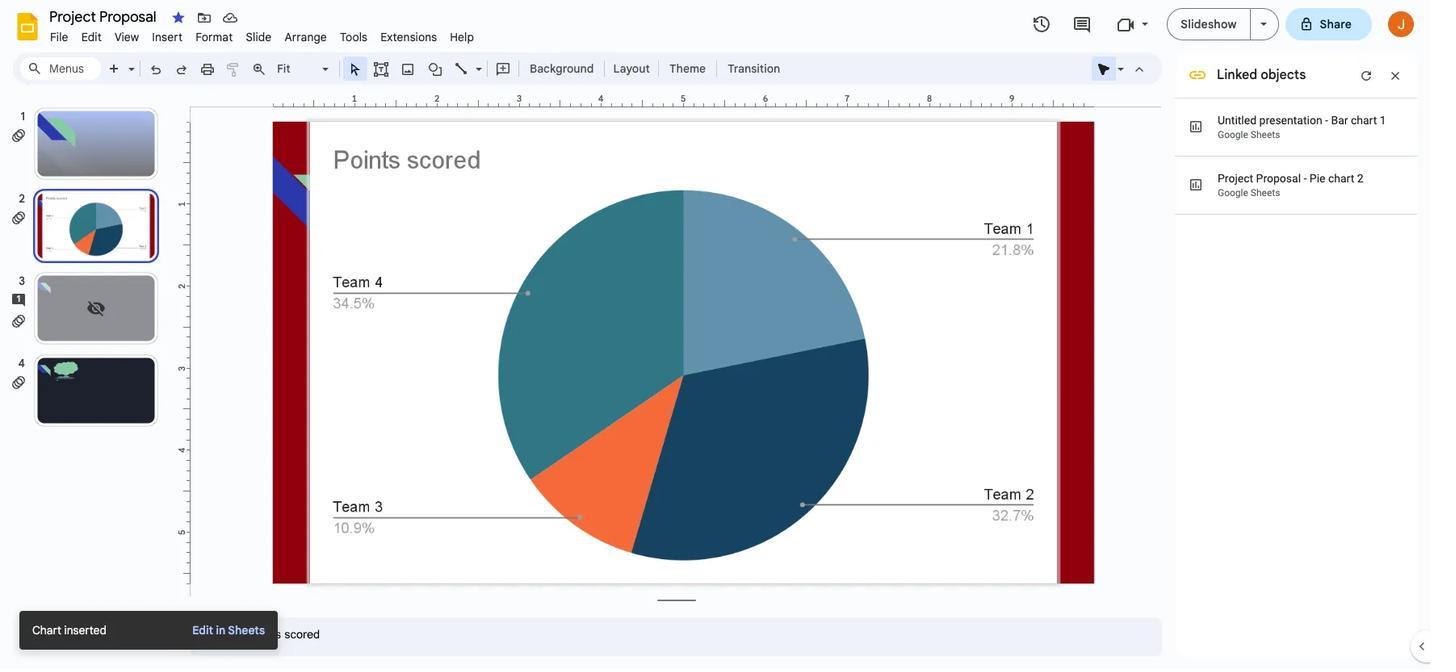 Task type: locate. For each thing, give the bounding box(es) containing it.
background button
[[523, 57, 601, 81]]

- inside project proposal - pie chart 2 google sheets
[[1304, 172, 1307, 185]]

- inside untitled presentation - bar chart 1 google sheets
[[1325, 114, 1329, 127]]

arrange
[[285, 30, 327, 44]]

inserted
[[64, 623, 107, 638]]

1 vertical spatial sheets
[[1251, 187, 1280, 199]]

view menu item
[[108, 27, 146, 47]]

sheets
[[1251, 129, 1280, 141], [1251, 187, 1280, 199], [228, 623, 265, 638]]

bar
[[1331, 114, 1348, 127]]

tools menu item
[[333, 27, 374, 47]]

2 google from the top
[[1218, 187, 1249, 199]]

0 vertical spatial google
[[1218, 129, 1249, 141]]

untitled presentation - bar chart 1 element
[[1218, 114, 1386, 127]]

sheets down proposal
[[1251, 187, 1280, 199]]

shape image
[[426, 57, 445, 80]]

sheets inside button
[[228, 623, 265, 638]]

1 vertical spatial -
[[1304, 172, 1307, 185]]

chart inside untitled presentation - bar chart 1 google sheets
[[1351, 114, 1377, 127]]

edit in sheets button
[[184, 623, 265, 639]]

google down 'untitled'
[[1218, 129, 1249, 141]]

0 horizontal spatial edit
[[81, 30, 102, 44]]

help
[[450, 30, 474, 44]]

extensions menu item
[[374, 27, 444, 47]]

menu bar
[[44, 21, 481, 48]]

-
[[1325, 114, 1329, 127], [1304, 172, 1307, 185]]

menu bar containing file
[[44, 21, 481, 48]]

edit inside 'menu item'
[[81, 30, 102, 44]]

chart left 1
[[1351, 114, 1377, 127]]

0 vertical spatial edit
[[81, 30, 102, 44]]

menu bar inside menu bar banner
[[44, 21, 481, 48]]

sheets down presentation
[[1251, 129, 1280, 141]]

untitled
[[1218, 114, 1257, 127]]

2
[[1357, 172, 1364, 185]]

proposal
[[1256, 172, 1301, 185]]

chart
[[1351, 114, 1377, 127], [1329, 172, 1355, 185]]

2 vertical spatial sheets
[[228, 623, 265, 638]]

sheets inside untitled presentation - bar chart 1 google sheets
[[1251, 129, 1280, 141]]

- left pie
[[1304, 172, 1307, 185]]

edit for edit in sheets
[[192, 623, 213, 638]]

1 horizontal spatial -
[[1325, 114, 1329, 127]]

slideshow button
[[1167, 8, 1251, 40]]

- for bar
[[1325, 114, 1329, 127]]

edit inside button
[[192, 623, 213, 638]]

chart inside project proposal - pie chart 2 google sheets
[[1329, 172, 1355, 185]]

0 vertical spatial -
[[1325, 114, 1329, 127]]

slide menu item
[[239, 27, 278, 47]]

1 vertical spatial chart
[[1329, 172, 1355, 185]]

google inside untitled presentation - bar chart 1 google sheets
[[1218, 129, 1249, 141]]

format
[[196, 30, 233, 44]]

navigation
[[0, 91, 178, 670]]

1 vertical spatial google
[[1218, 187, 1249, 199]]

Star checkbox
[[167, 6, 190, 29]]

background
[[530, 61, 594, 76]]

sheets for proposal
[[1251, 187, 1280, 199]]

edit for edit
[[81, 30, 102, 44]]

view
[[115, 30, 139, 44]]

presentation options image
[[1260, 23, 1267, 26]]

section
[[19, 611, 278, 650]]

1 google from the top
[[1218, 129, 1249, 141]]

- left bar
[[1325, 114, 1329, 127]]

objects
[[1261, 67, 1306, 83]]

transition
[[728, 61, 780, 76]]

0 vertical spatial chart
[[1351, 114, 1377, 127]]

chart
[[32, 623, 61, 638]]

insert
[[152, 30, 183, 44]]

transition button
[[721, 57, 788, 81]]

slide
[[246, 30, 272, 44]]

0 vertical spatial sheets
[[1251, 129, 1280, 141]]

edit left in
[[192, 623, 213, 638]]

0 horizontal spatial -
[[1304, 172, 1307, 185]]

google down the project
[[1218, 187, 1249, 199]]

google inside project proposal - pie chart 2 google sheets
[[1218, 187, 1249, 199]]

project proposal - pie chart 2 google sheets
[[1218, 172, 1364, 199]]

pie
[[1310, 172, 1326, 185]]

sheets inside project proposal - pie chart 2 google sheets
[[1251, 187, 1280, 199]]

google
[[1218, 129, 1249, 141], [1218, 187, 1249, 199]]

edit down rename text box
[[81, 30, 102, 44]]

1 vertical spatial edit
[[192, 623, 213, 638]]

linked
[[1217, 67, 1258, 83]]

1 horizontal spatial edit
[[192, 623, 213, 638]]

edit
[[81, 30, 102, 44], [192, 623, 213, 638]]

chart left 2
[[1329, 172, 1355, 185]]

sheets right in
[[228, 623, 265, 638]]

project proposal - pie chart 2 element
[[1218, 172, 1364, 185]]

linked objects application
[[0, 0, 1430, 670]]



Task type: describe. For each thing, give the bounding box(es) containing it.
Menus field
[[20, 57, 101, 80]]

linked objects section
[[1173, 0, 1417, 657]]

google for untitled
[[1218, 129, 1249, 141]]

google for project
[[1218, 187, 1249, 199]]

tools
[[340, 30, 368, 44]]

linked objects
[[1217, 67, 1306, 83]]

slideshow
[[1181, 17, 1237, 31]]

navigation inside linked objects application
[[0, 91, 178, 670]]

sheets for presentation
[[1251, 129, 1280, 141]]

file
[[50, 30, 68, 44]]

edit in sheets
[[192, 623, 265, 638]]

1
[[1380, 114, 1386, 127]]

help menu item
[[444, 27, 481, 47]]

share button
[[1285, 8, 1372, 40]]

share
[[1320, 17, 1352, 31]]

section containing chart inserted
[[19, 611, 278, 650]]

file menu item
[[44, 27, 75, 47]]

in
[[216, 623, 225, 638]]

arrange menu item
[[278, 27, 333, 47]]

Rename text field
[[44, 6, 166, 26]]

extensions
[[381, 30, 437, 44]]

insert image image
[[399, 57, 417, 80]]

untitled presentation - bar chart 1 google sheets
[[1218, 114, 1386, 141]]

format menu item
[[189, 27, 239, 47]]

project
[[1218, 172, 1254, 185]]

mode and view toolbar
[[1091, 52, 1152, 85]]

new slide with layout image
[[124, 58, 135, 64]]

theme button
[[662, 57, 713, 81]]

chart for 1
[[1351, 114, 1377, 127]]

edit menu item
[[75, 27, 108, 47]]

layout button
[[609, 57, 655, 81]]

presentation
[[1260, 114, 1323, 127]]

main toolbar
[[100, 57, 788, 81]]

- for pie
[[1304, 172, 1307, 185]]

chart inserted
[[32, 623, 107, 638]]

Zoom field
[[272, 57, 336, 81]]

chart for 2
[[1329, 172, 1355, 185]]

layout
[[613, 61, 650, 76]]

insert menu item
[[146, 27, 189, 47]]

Zoom text field
[[275, 57, 320, 80]]

menu bar banner
[[0, 0, 1430, 670]]

live pointer settings image
[[1114, 58, 1124, 64]]

theme
[[669, 61, 706, 76]]



Task type: vqa. For each thing, say whether or not it's contained in the screenshot.
The Motion "section"
no



